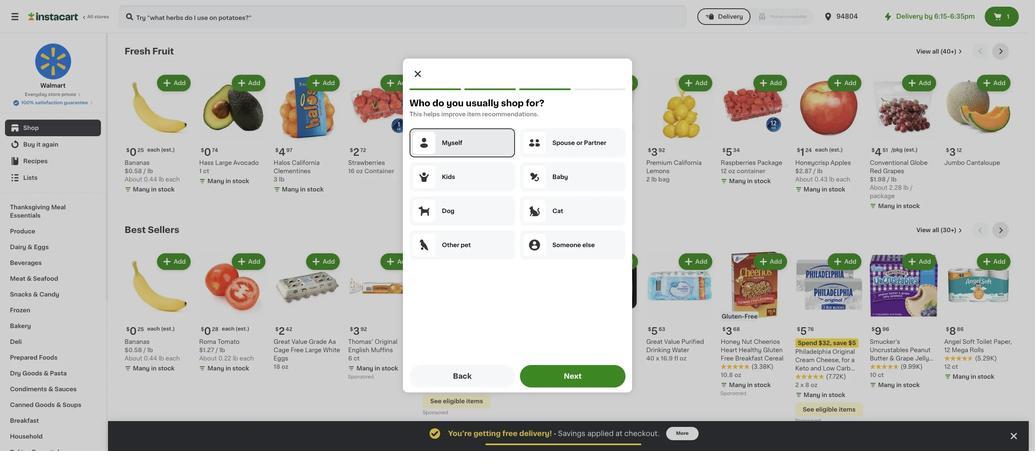 Task type: vqa. For each thing, say whether or not it's contained in the screenshot.
Convenience button
no



Task type: describe. For each thing, give the bounding box(es) containing it.
healthy
[[739, 347, 762, 353]]

soft
[[963, 339, 975, 345]]

5 for $ 5 76
[[801, 327, 807, 336]]

soups
[[63, 402, 81, 408]]

(30+)
[[941, 227, 957, 233]]

$ 0 74
[[201, 148, 218, 157]]

goods for dry
[[22, 371, 42, 376]]

/ inside honeycrisp apples $2.87 / lb about 0.43 lb each
[[814, 168, 816, 174]]

condiments & sauces
[[10, 386, 77, 392]]

6
[[348, 356, 352, 361]]

25 for 0
[[138, 148, 144, 153]]

0 vertical spatial 8
[[950, 327, 957, 336]]

10.8 oz
[[721, 372, 742, 378]]

fl
[[675, 356, 679, 361]]

package inside conventional globe red grapes $1.98 / lb about 2.28 lb / package
[[870, 193, 895, 199]]

$ inside $ 2 42
[[275, 327, 279, 332]]

product group containing 9
[[870, 252, 938, 391]]

0.44 for 0
[[144, 177, 157, 183]]

$5.72 element
[[572, 323, 640, 338]]

76
[[808, 327, 814, 332]]

• savings applied at checkout.
[[554, 430, 660, 437]]

0.43
[[815, 177, 828, 183]]

0.44 for each (est.)
[[144, 356, 157, 361]]

sun harvest seedless red grapes $2.18 / lb about 2.4 lb / package
[[497, 160, 563, 191]]

each inside "roma tomato $1.27 / lb about 0.22 lb each"
[[240, 356, 254, 361]]

(5.29k)
[[976, 356, 997, 361]]

package inside "sun harvest seedless red grapes $2.18 / lb about 2.4 lb / package"
[[538, 185, 563, 191]]

grapes inside "sun harvest seedless red grapes $2.18 / lb about 2.4 lb / package"
[[511, 168, 532, 174]]

snacks
[[10, 292, 32, 298]]

/ inside the about 2.43 lb / package
[[612, 185, 615, 191]]

more
[[676, 431, 689, 436]]

$ inside $ 2 72
[[350, 148, 353, 153]]

2 down lifestyle
[[796, 382, 799, 388]]

treatment tracker modal dialog
[[108, 421, 1029, 451]]

thanksgiving meal essentials
[[10, 204, 66, 219]]

save
[[833, 340, 847, 346]]

philadelphia
[[796, 349, 831, 355]]

33
[[436, 148, 442, 153]]

$ inside $ 4 51 /pkg (est.)
[[872, 148, 875, 153]]

california for premium california lemons 2 lb bag
[[674, 160, 702, 166]]

2 horizontal spatial free
[[745, 314, 758, 319]]

again
[[42, 142, 58, 148]]

all stores
[[87, 15, 109, 19]]

/pkg inside $ 4 51 /pkg (est.)
[[892, 148, 903, 153]]

great for 2
[[274, 339, 290, 345]]

view all (40+)
[[917, 49, 957, 54]]

you
[[447, 99, 464, 108]]

large inside hass large avocado 1 ct
[[215, 160, 232, 166]]

spouse
[[553, 140, 575, 146]]

92 for thomas' original english muffins
[[361, 327, 367, 332]]

$0.25 each (estimated) element for 0
[[125, 144, 193, 159]]

all for 8
[[933, 227, 940, 233]]

0 horizontal spatial eggs
[[34, 244, 49, 250]]

$ 0 25 each (est.) for each (est.)
[[126, 327, 175, 336]]

frozen link
[[5, 303, 101, 318]]

$ inside $ 1 24 each (est.)
[[797, 148, 801, 153]]

(3.38k)
[[752, 364, 774, 370]]

goods for canned
[[35, 402, 55, 408]]

beef chuck, ground, 80%/20%
[[572, 339, 632, 353]]

fresh
[[125, 47, 150, 56]]

california for halos california clementines 3 lb
[[292, 160, 320, 166]]

jumbo
[[945, 160, 965, 166]]

about inside "roma tomato $1.27 / lb about 0.22 lb each"
[[199, 356, 217, 361]]

stock inside 12 ct many in stock
[[531, 374, 547, 380]]

80%/20%
[[572, 347, 600, 353]]

delivery!
[[519, 431, 552, 437]]

helps
[[424, 111, 440, 117]]

& right dairy
[[28, 244, 32, 250]]

see eligible items for sponsored badge image under '2 x 8 oz'
[[803, 407, 856, 413]]

cereal
[[765, 356, 784, 361]]

bakery
[[10, 323, 31, 329]]

household link
[[5, 429, 101, 445]]

$4.81 per package (estimated) element
[[572, 144, 640, 159]]

2 vertical spatial 8
[[806, 382, 810, 388]]

/ inside "roma tomato $1.27 / lb about 0.22 lb each"
[[216, 347, 218, 353]]

& right meat
[[27, 276, 32, 282]]

$0.58 for 0
[[125, 168, 142, 174]]

smucker's
[[870, 339, 901, 345]]

(est.) inside $4.81 per package (estimated) element
[[606, 148, 620, 153]]

canned
[[10, 402, 34, 408]]

who do you usually shop for? this helps improve item recommendations.
[[410, 99, 545, 117]]

sponsored badge image down 8 x 1.48 oz
[[423, 411, 448, 415]]

great value purified drinking water 40 x 16.9 fl oz
[[647, 339, 704, 361]]

by
[[925, 13, 933, 20]]

grapes inside conventional globe red grapes $1.98 / lb about 2.28 lb / package
[[884, 168, 905, 174]]

view all (30+) button
[[914, 222, 966, 239]]

/pkg for 4
[[594, 148, 605, 153]]

value for 5
[[664, 339, 680, 345]]

2 4 from the left
[[279, 148, 286, 157]]

thanksgiving
[[10, 204, 50, 210]]

0.22
[[218, 356, 231, 361]]

$ inside $ 0 28 each (est.)
[[201, 327, 204, 332]]

sponsored badge image down the 10.8 oz
[[721, 392, 746, 396]]

$0.25 each (estimated) element for each (est.)
[[125, 323, 193, 338]]

oz inside 'raspberries package 12 oz container'
[[729, 168, 736, 174]]

28
[[212, 327, 219, 332]]

0 horizontal spatial 8
[[423, 374, 427, 380]]

lemons
[[647, 168, 670, 174]]

10
[[870, 372, 877, 378]]

see eligible items button for sponsored badge image under '2 x 8 oz'
[[796, 403, 864, 417]]

chuck,
[[587, 339, 608, 345]]

red inside "sun harvest seedless red grapes $2.18 / lb about 2.4 lb / package"
[[497, 168, 509, 174]]

for?
[[526, 99, 545, 108]]

seedless inside "sun harvest seedless red grapes $2.18 / lb about 2.4 lb / package"
[[534, 160, 561, 166]]

4 for /pkg (est.)
[[875, 148, 882, 157]]

$4.51 per package (estimated) element
[[870, 144, 938, 159]]

(40+)
[[941, 49, 957, 54]]

many inside 12 ct many in stock
[[506, 374, 523, 380]]

items for sponsored badge image under '2 x 8 oz'
[[839, 407, 856, 413]]

grade
[[309, 339, 327, 345]]

everyday store prices link
[[25, 91, 81, 98]]

gluten
[[764, 347, 783, 353]]

walmart
[[40, 83, 66, 89]]

$ inside $ 5 63
[[648, 327, 652, 332]]

household
[[10, 434, 43, 440]]

10.8
[[721, 372, 733, 378]]

5 inside "element"
[[502, 148, 509, 157]]

18
[[274, 364, 280, 370]]

jumbo cantaloupe
[[945, 160, 1001, 166]]

34
[[733, 148, 740, 153]]

1 inside hass large avocado 1 ct
[[199, 168, 202, 174]]

original for cheese,
[[833, 349, 856, 355]]

$ inside $ 3 68
[[723, 327, 726, 332]]

$ 8 86
[[946, 327, 964, 336]]

/pkg (est.) for 23
[[520, 148, 546, 153]]

2 inside premium california lemons 2 lb bag
[[647, 177, 650, 183]]

package inside the about 2.43 lb / package
[[572, 193, 597, 199]]

service type group
[[698, 8, 814, 25]]

tomato
[[218, 339, 240, 345]]

snacks & candy
[[10, 292, 59, 298]]

delivery by 6:15-6:35pm link
[[883, 12, 975, 22]]

free inside honey nut cheerios heart healthy gluten free breakfast cereal
[[721, 356, 734, 361]]

who
[[410, 99, 431, 108]]

x for 8 x 1.48 oz
[[428, 374, 432, 380]]

about 2.43 lb / package
[[572, 185, 615, 199]]

other
[[442, 242, 460, 248]]

product group containing 1
[[796, 73, 864, 195]]

everyday
[[25, 92, 47, 97]]

peanut
[[910, 347, 931, 353]]

see for see eligible items button corresponding to sponsored badge image under '2 x 8 oz'
[[803, 407, 815, 413]]

see for see eligible items button related to sponsored badge image underneath 8 x 1.48 oz
[[430, 398, 442, 404]]

$32,
[[819, 340, 832, 346]]

roma tomato $1.27 / lb about 0.22 lb each
[[199, 339, 254, 361]]

& inside smucker's uncrustables peanut butter & grape jelly sandwich
[[890, 356, 895, 361]]

ct inside thomas' original english muffins 6 ct
[[354, 356, 360, 361]]

each inside $ 0 28 each (est.)
[[222, 327, 235, 332]]

buy it again link
[[5, 136, 101, 153]]

all for 3
[[933, 49, 939, 54]]

ct for 12 ct
[[952, 364, 959, 370]]

$ 0 28 each (est.)
[[201, 327, 250, 336]]

$ 3 92 for premium california lemons
[[648, 148, 665, 157]]

see eligible items button for sponsored badge image underneath 8 x 1.48 oz
[[423, 394, 491, 408]]

free inside great value grade aa cage free large white eggs 18 oz
[[291, 347, 304, 353]]

42 inside $ 2 42
[[286, 327, 292, 332]]

seedless inside green seedless grapes bag
[[591, 160, 618, 166]]

checkout.
[[625, 431, 660, 437]]

produce
[[10, 229, 35, 234]]

2.28
[[889, 185, 902, 191]]

bag
[[659, 177, 670, 183]]

10 ct
[[870, 372, 884, 378]]

hass
[[199, 160, 214, 166]]

delivery by 6:15-6:35pm
[[897, 13, 975, 20]]

lb inside premium california lemons 2 lb bag
[[652, 177, 657, 183]]

harvest
[[510, 160, 533, 166]]

oz inside strawberries 16 oz container
[[356, 168, 363, 174]]

roma
[[199, 339, 216, 345]]

about inside "sun harvest seedless red grapes $2.18 / lb about 2.4 lb / package"
[[497, 185, 515, 191]]

package
[[758, 160, 783, 166]]

toilet
[[977, 339, 993, 345]]

thomas' original english muffins 6 ct
[[348, 339, 398, 361]]

16.9
[[661, 356, 673, 361]]

you're
[[448, 431, 472, 437]]

3 inside halos california clementines 3 lb
[[274, 177, 278, 183]]

strawberries 16 oz container
[[348, 160, 394, 174]]

ct inside hass large avocado 1 ct
[[203, 168, 209, 174]]

frozen
[[10, 308, 30, 313]]

red inside conventional globe red grapes $1.98 / lb about 2.28 lb / package
[[870, 168, 882, 174]]

main content containing 0
[[108, 33, 1029, 451]]

item
[[467, 111, 481, 117]]

12 inside $ 3 12
[[957, 148, 962, 153]]



Task type: locate. For each thing, give the bounding box(es) containing it.
prices
[[61, 92, 76, 97]]

2 california from the left
[[674, 160, 702, 166]]

california
[[292, 160, 320, 166], [674, 160, 702, 166]]

2
[[353, 148, 360, 157], [647, 177, 650, 183], [279, 327, 285, 336], [796, 382, 799, 388]]

92 up the thomas'
[[361, 327, 367, 332]]

2 grapes from the left
[[511, 168, 532, 174]]

x right the 40
[[656, 356, 660, 361]]

package down 2.28 in the top of the page
[[870, 193, 895, 199]]

cage
[[274, 347, 289, 353]]

eggs down cage at the left of page
[[274, 356, 288, 361]]

0 vertical spatial $0.25 each (estimated) element
[[125, 144, 193, 159]]

94804 button
[[823, 5, 873, 28]]

each inside lime 42 1 each
[[427, 168, 442, 174]]

42 inside lime 42 1 each
[[439, 160, 446, 166]]

0 vertical spatial breakfast
[[736, 356, 763, 361]]

5 for $ 5 34
[[726, 148, 733, 157]]

$ 3 92
[[648, 148, 665, 157], [350, 327, 367, 336]]

1 vertical spatial see
[[803, 407, 815, 413]]

$5.23 per package (estimated) element
[[497, 144, 565, 159]]

bananas $0.58 / lb about 0.44 lb each for each (est.)
[[125, 339, 180, 361]]

1 $ 0 25 each (est.) from the top
[[126, 148, 175, 157]]

1 value from the left
[[292, 339, 308, 345]]

goods inside canned goods & soups link
[[35, 402, 55, 408]]

100% satisfaction guarantee button
[[13, 98, 93, 106]]

usually
[[466, 99, 499, 108]]

eggs inside great value grade aa cage free large white eggs 18 oz
[[274, 356, 288, 361]]

2 seedless from the left
[[534, 160, 561, 166]]

1 0.44 from the top
[[144, 177, 157, 183]]

8 x 1.48 oz
[[423, 374, 454, 380]]

sponsored badge image down 6 on the bottom left of the page
[[348, 375, 373, 380]]

2 up cage at the left of page
[[279, 327, 285, 336]]

seedless up the bag
[[591, 160, 618, 166]]

2 horizontal spatial x
[[801, 382, 804, 388]]

2 $0.25 each (estimated) element from the top
[[125, 323, 193, 338]]

(est.) inside $ 0 28 each (est.)
[[236, 327, 250, 332]]

items down the back button
[[466, 398, 483, 404]]

2 red from the left
[[870, 168, 882, 174]]

1 horizontal spatial see eligible items button
[[796, 403, 864, 417]]

1 horizontal spatial /pkg (est.)
[[594, 148, 620, 153]]

★★★★★
[[945, 356, 974, 361], [945, 356, 974, 361], [721, 364, 750, 370], [721, 364, 750, 370], [870, 364, 899, 370], [870, 364, 899, 370], [423, 366, 452, 371], [423, 366, 452, 371], [796, 374, 825, 380], [796, 374, 825, 380]]

dry
[[10, 371, 21, 376]]

0 vertical spatial free
[[745, 314, 758, 319]]

0 vertical spatial original
[[375, 339, 398, 345]]

see eligible items button down '2 x 8 oz'
[[796, 403, 864, 417]]

breakfast down healthy
[[736, 356, 763, 361]]

1 vertical spatial 8
[[423, 374, 427, 380]]

oz down lifestyle
[[811, 382, 818, 388]]

42 up cage at the left of page
[[286, 327, 292, 332]]

1 vertical spatial $ 3 92
[[350, 327, 367, 336]]

1 horizontal spatial california
[[674, 160, 702, 166]]

great inside great value grade aa cage free large white eggs 18 oz
[[274, 339, 290, 345]]

0 horizontal spatial /pkg (est.)
[[520, 148, 546, 153]]

0 vertical spatial see
[[430, 398, 442, 404]]

2 horizontal spatial 8
[[950, 327, 957, 336]]

view for 8
[[917, 227, 931, 233]]

3 for premium california lemons
[[652, 148, 658, 157]]

1 vertical spatial item carousel region
[[125, 222, 1013, 429]]

breakfast up "household"
[[10, 418, 39, 424]]

& left sauces
[[48, 386, 53, 392]]

bananas $0.58 / lb about 0.44 lb each for 0
[[125, 160, 180, 183]]

92 for premium california lemons
[[659, 148, 665, 153]]

view
[[917, 49, 931, 54], [917, 227, 931, 233]]

0 vertical spatial 92
[[659, 148, 665, 153]]

original
[[375, 339, 398, 345], [833, 349, 856, 355]]

items for sponsored badge image underneath 8 x 1.48 oz
[[466, 398, 483, 404]]

$ inside $ 3 12
[[946, 148, 950, 153]]

$1.24 each (estimated) element
[[796, 144, 864, 159]]

5 left 23
[[502, 148, 509, 157]]

$ inside $ 5 34
[[723, 148, 726, 153]]

delivery for delivery
[[718, 14, 743, 20]]

/pkg right 23
[[520, 148, 531, 153]]

$ 0 33
[[425, 148, 442, 157]]

original inside thomas' original english muffins 6 ct
[[375, 339, 398, 345]]

1 horizontal spatial seedless
[[591, 160, 618, 166]]

0 horizontal spatial free
[[291, 347, 304, 353]]

1 item carousel region from the top
[[125, 43, 1013, 215]]

2 view from the top
[[917, 227, 931, 233]]

1 california from the left
[[292, 160, 320, 166]]

each inside honeycrisp apples $2.87 / lb about 0.43 lb each
[[836, 177, 851, 183]]

12 inside 'raspberries package 12 oz container'
[[721, 168, 727, 174]]

1 grapes from the left
[[572, 168, 593, 174]]

5 23
[[502, 148, 516, 157]]

0 vertical spatial goods
[[22, 371, 42, 376]]

8 left 1.48
[[423, 374, 427, 380]]

0 horizontal spatial great
[[274, 339, 290, 345]]

goods inside dry goods & pasta link
[[22, 371, 42, 376]]

/pkg for 23
[[520, 148, 531, 153]]

0 vertical spatial 25
[[138, 148, 144, 153]]

12 ct
[[945, 364, 959, 370]]

ct for 10 ct
[[878, 372, 884, 378]]

add your shopping preferences element
[[403, 59, 632, 393]]

/
[[143, 168, 146, 174], [814, 168, 816, 174], [514, 177, 517, 183], [888, 177, 890, 183], [612, 185, 615, 191], [534, 185, 537, 191], [911, 185, 913, 191], [143, 347, 146, 353], [216, 347, 218, 353]]

1 horizontal spatial package
[[572, 193, 597, 199]]

5 left 63
[[652, 327, 658, 336]]

sponsored badge image down '2 x 8 oz'
[[796, 419, 821, 424]]

0 horizontal spatial value
[[292, 339, 308, 345]]

0
[[130, 148, 137, 157], [204, 148, 211, 157], [428, 148, 435, 157], [130, 327, 137, 336], [204, 327, 211, 336]]

1 vertical spatial x
[[428, 374, 432, 380]]

$0.58
[[125, 168, 142, 174], [125, 347, 142, 353]]

savings
[[558, 431, 586, 437]]

$0.28 each (estimated) element
[[199, 323, 267, 338]]

see eligible items button down the back button
[[423, 394, 491, 408]]

2 left 72
[[353, 148, 360, 157]]

1 /pkg (est.) from the left
[[594, 148, 620, 153]]

value up water
[[664, 339, 680, 345]]

1 horizontal spatial 92
[[659, 148, 665, 153]]

$0.58 for each (est.)
[[125, 347, 142, 353]]

1 horizontal spatial delivery
[[897, 13, 923, 20]]

$ inside $ 0 33
[[425, 148, 428, 153]]

package down baby
[[538, 185, 563, 191]]

1 horizontal spatial $ 3 92
[[648, 148, 665, 157]]

container
[[737, 168, 766, 174]]

$ inside the $ 4 97
[[275, 148, 279, 153]]

0 horizontal spatial package
[[538, 185, 563, 191]]

4 left 51
[[875, 148, 882, 157]]

free down heart
[[721, 356, 734, 361]]

0 vertical spatial $0.58
[[125, 168, 142, 174]]

see eligible items down the back button
[[430, 398, 483, 404]]

grapes down harvest
[[511, 168, 532, 174]]

oz
[[356, 168, 363, 174], [729, 168, 736, 174], [680, 356, 687, 361], [282, 364, 289, 370], [735, 372, 742, 378], [447, 374, 454, 380], [811, 382, 818, 388]]

1 $0.58 from the top
[[125, 168, 142, 174]]

items down (7.72k)
[[839, 407, 856, 413]]

$ 5 76
[[797, 327, 814, 336]]

add button
[[158, 76, 190, 91], [233, 76, 265, 91], [307, 76, 339, 91], [382, 76, 414, 91], [531, 76, 563, 91], [605, 76, 637, 91], [680, 76, 712, 91], [754, 76, 787, 91], [829, 76, 861, 91], [904, 76, 936, 91], [978, 76, 1010, 91], [158, 254, 190, 269], [233, 254, 265, 269], [307, 254, 339, 269], [382, 254, 414, 269], [456, 254, 488, 269], [531, 254, 563, 269], [605, 254, 637, 269], [680, 254, 712, 269], [754, 254, 787, 269], [829, 254, 861, 269], [904, 254, 936, 269], [978, 254, 1010, 269]]

2 horizontal spatial package
[[870, 193, 895, 199]]

about
[[125, 177, 142, 183], [796, 177, 813, 183], [572, 185, 590, 191], [497, 185, 515, 191], [870, 185, 888, 191], [125, 356, 142, 361], [199, 356, 217, 361]]

92 up the premium
[[659, 148, 665, 153]]

see eligible items for sponsored badge image underneath 8 x 1.48 oz
[[430, 398, 483, 404]]

oz right 10.8
[[735, 372, 742, 378]]

3 for honey nut cheerios heart healthy gluten free breakfast cereal
[[726, 327, 733, 336]]

None search field
[[119, 5, 687, 28]]

about inside conventional globe red grapes $1.98 / lb about 2.28 lb / package
[[870, 185, 888, 191]]

walmart link
[[35, 43, 71, 90]]

gluten-free
[[722, 314, 758, 319]]

free right cage at the left of page
[[291, 347, 304, 353]]

for
[[842, 357, 850, 363]]

sponsored badge image
[[348, 375, 373, 380], [721, 392, 746, 396], [423, 411, 448, 415], [796, 419, 821, 424]]

x left 1.48
[[428, 374, 432, 380]]

great value grade aa cage free large white eggs 18 oz
[[274, 339, 340, 370]]

meat
[[10, 276, 25, 282]]

0 vertical spatial large
[[215, 160, 232, 166]]

0 horizontal spatial $ 3 92
[[350, 327, 367, 336]]

1 vertical spatial bananas $0.58 / lb about 0.44 lb each
[[125, 339, 180, 361]]

/pkg down partner
[[594, 148, 605, 153]]

5 left 34 at the right top of page
[[726, 148, 733, 157]]

great up drinking
[[647, 339, 663, 345]]

someone
[[553, 242, 581, 248]]

1 horizontal spatial eggs
[[274, 356, 288, 361]]

100%
[[21, 101, 34, 105]]

oz right 1.48
[[447, 374, 454, 380]]

oz right 16
[[356, 168, 363, 174]]

walmart logo image
[[35, 43, 71, 80]]

$ inside $ 0 74
[[201, 148, 204, 153]]

0 vertical spatial eggs
[[34, 244, 49, 250]]

gluten-
[[722, 314, 745, 319]]

(est.) inside $ 4 51 /pkg (est.)
[[904, 148, 918, 153]]

view all (40+) button
[[914, 43, 966, 60]]

original for muffins
[[375, 339, 398, 345]]

1 vertical spatial eggs
[[274, 356, 288, 361]]

$ 3 92 up the premium
[[648, 148, 665, 157]]

8 left 86
[[950, 327, 957, 336]]

california inside halos california clementines 3 lb
[[292, 160, 320, 166]]

/pkg (est.) inside $4.81 per package (estimated) element
[[594, 148, 620, 153]]

1 horizontal spatial great
[[647, 339, 663, 345]]

free up the 'nut' on the right of the page
[[745, 314, 758, 319]]

2 item carousel region from the top
[[125, 222, 1013, 429]]

lb inside halos california clementines 3 lb
[[279, 177, 285, 183]]

1 horizontal spatial eligible
[[816, 407, 838, 413]]

1 horizontal spatial free
[[721, 356, 734, 361]]

0 horizontal spatial original
[[375, 339, 398, 345]]

2 /pkg (est.) from the left
[[520, 148, 546, 153]]

1 vertical spatial see eligible items
[[803, 407, 856, 413]]

0 vertical spatial view
[[917, 49, 931, 54]]

1 great from the left
[[274, 339, 290, 345]]

0 horizontal spatial breakfast
[[10, 418, 39, 424]]

& inside "link"
[[33, 292, 38, 298]]

0 horizontal spatial see
[[430, 398, 442, 404]]

0 vertical spatial items
[[466, 398, 483, 404]]

2 great from the left
[[647, 339, 663, 345]]

this
[[410, 111, 422, 117]]

breakfast inside honey nut cheerios heart healthy gluten free breakfast cereal
[[736, 356, 763, 361]]

large down 74 on the top
[[215, 160, 232, 166]]

large inside great value grade aa cage free large white eggs 18 oz
[[305, 347, 322, 353]]

view left (40+)
[[917, 49, 931, 54]]

1 button
[[985, 7, 1019, 27]]

$ 3 92 up the thomas'
[[350, 327, 367, 336]]

2 /pkg from the left
[[520, 148, 531, 153]]

1 horizontal spatial x
[[656, 356, 660, 361]]

$ 3 92 for thomas' original english muffins
[[350, 327, 367, 336]]

0 horizontal spatial california
[[292, 160, 320, 166]]

0 horizontal spatial /pkg
[[520, 148, 531, 153]]

white
[[323, 347, 340, 353]]

ct inside 12 ct many in stock
[[505, 364, 511, 370]]

container
[[365, 168, 394, 174]]

canned goods & soups link
[[5, 397, 101, 413]]

&
[[28, 244, 32, 250], [27, 276, 32, 282], [33, 292, 38, 298], [890, 356, 895, 361], [44, 371, 49, 376], [48, 386, 53, 392], [56, 402, 61, 408]]

next
[[564, 373, 582, 380]]

1 horizontal spatial 4
[[577, 148, 584, 157]]

see down 8 x 1.48 oz
[[430, 398, 442, 404]]

2 horizontal spatial grapes
[[884, 168, 905, 174]]

$ 0 25 each (est.) for 0
[[126, 148, 175, 157]]

/pkg inside $5.23 per package (estimated) "element"
[[520, 148, 531, 153]]

1 $0.25 each (estimated) element from the top
[[125, 144, 193, 159]]

$2.18
[[497, 177, 513, 183]]

1 horizontal spatial /pkg
[[594, 148, 605, 153]]

24
[[806, 148, 812, 153]]

2 bananas $0.58 / lb about 0.44 lb each from the top
[[125, 339, 180, 361]]

1 seedless from the left
[[591, 160, 618, 166]]

all left (30+)
[[933, 227, 940, 233]]

$ 3 68
[[723, 327, 740, 336]]

bananas for 0
[[125, 160, 150, 166]]

grapes down conventional
[[884, 168, 905, 174]]

about inside the about 2.43 lb / package
[[572, 185, 590, 191]]

2 all from the top
[[933, 227, 940, 233]]

0 vertical spatial see eligible items
[[430, 398, 483, 404]]

& down uncrustables
[[890, 356, 895, 361]]

1 horizontal spatial grapes
[[572, 168, 593, 174]]

1 inside lime 42 1 each
[[423, 168, 425, 174]]

4 down "or"
[[577, 148, 584, 157]]

nut
[[742, 339, 753, 345]]

6:35pm
[[951, 13, 975, 20]]

0 vertical spatial 0.44
[[144, 177, 157, 183]]

0 vertical spatial all
[[933, 49, 939, 54]]

2 $ 0 25 each (est.) from the top
[[126, 327, 175, 336]]

package down 2.43
[[572, 193, 597, 199]]

many
[[208, 178, 224, 184], [431, 178, 448, 184], [729, 178, 746, 184], [133, 187, 150, 193], [804, 187, 821, 193], [282, 187, 299, 193], [506, 195, 523, 201], [879, 203, 895, 209], [133, 366, 150, 371], [357, 366, 373, 371], [580, 366, 597, 371], [208, 366, 224, 371], [506, 374, 523, 380], [953, 374, 970, 380], [729, 382, 746, 388], [879, 382, 895, 388], [431, 384, 448, 390], [804, 392, 821, 398]]

1 horizontal spatial items
[[839, 407, 856, 413]]

2 25 from the top
[[138, 327, 144, 332]]

ct for 12 ct many in stock
[[505, 364, 511, 370]]

original inside 'philadelphia original cream cheese, for a keto and low carb lifestyle'
[[833, 349, 856, 355]]

1 horizontal spatial breakfast
[[736, 356, 763, 361]]

eggs down produce link
[[34, 244, 49, 250]]

3 up the thomas'
[[353, 327, 360, 336]]

in inside 12 ct many in stock
[[524, 374, 529, 380]]

3 down halos
[[274, 177, 278, 183]]

instacart logo image
[[28, 12, 78, 22]]

sellers
[[148, 226, 179, 235]]

pasta
[[50, 371, 67, 376]]

large down grade
[[305, 347, 322, 353]]

grapes inside green seedless grapes bag
[[572, 168, 593, 174]]

dog
[[442, 208, 455, 214]]

/pkg (est.) inside $5.23 per package (estimated) "element"
[[520, 148, 546, 153]]

value for 2
[[292, 339, 308, 345]]

each inside $ 1 24 each (est.)
[[816, 148, 828, 153]]

guarantee
[[64, 101, 88, 105]]

0 horizontal spatial 42
[[286, 327, 292, 332]]

eligible down the back button
[[443, 398, 465, 404]]

goods down condiments & sauces
[[35, 402, 55, 408]]

42 right lime
[[439, 160, 446, 166]]

1 horizontal spatial see
[[803, 407, 815, 413]]

$ inside $ 8 86
[[946, 327, 950, 332]]

/pkg inside $4.81 per package (estimated) element
[[594, 148, 605, 153]]

1 vertical spatial items
[[839, 407, 856, 413]]

delivery for delivery by 6:15-6:35pm
[[897, 13, 923, 20]]

california inside premium california lemons 2 lb bag
[[674, 160, 702, 166]]

red up $1.98
[[870, 168, 882, 174]]

main content
[[108, 33, 1029, 451]]

oz inside great value grade aa cage free large white eggs 18 oz
[[282, 364, 289, 370]]

conventional
[[870, 160, 909, 166]]

breakfast
[[736, 356, 763, 361], [10, 418, 39, 424]]

3 up the jumbo
[[950, 148, 956, 157]]

1 bananas from the top
[[125, 160, 150, 166]]

3 4 from the left
[[875, 148, 882, 157]]

value inside great value grade aa cage free large white eggs 18 oz
[[292, 339, 308, 345]]

12 inside 12 ct many in stock
[[497, 364, 504, 370]]

(est.) inside $5.23 per package (estimated) "element"
[[532, 148, 546, 153]]

1 vertical spatial 0.44
[[144, 356, 157, 361]]

2 horizontal spatial /pkg
[[892, 148, 903, 153]]

51
[[883, 148, 888, 153]]

2 bananas from the top
[[125, 339, 150, 345]]

eligible down '2 x 8 oz'
[[816, 407, 838, 413]]

carb
[[837, 366, 851, 371]]

you're getting free delivery!
[[448, 431, 552, 437]]

1 horizontal spatial large
[[305, 347, 322, 353]]

partner
[[584, 140, 607, 146]]

view for 3
[[917, 49, 931, 54]]

1 inside button
[[1007, 14, 1010, 20]]

improve
[[442, 111, 466, 117]]

1 vertical spatial 42
[[286, 327, 292, 332]]

/pkg right 51
[[892, 148, 903, 153]]

bananas $0.58 / lb about 0.44 lb each
[[125, 160, 180, 183], [125, 339, 180, 361]]

bananas for each (est.)
[[125, 339, 150, 345]]

23
[[510, 148, 516, 153]]

california right the premium
[[674, 160, 702, 166]]

(9.99k)
[[901, 364, 923, 370]]

0 vertical spatial $ 3 92
[[648, 148, 665, 157]]

2 vertical spatial x
[[801, 382, 804, 388]]

view left (30+)
[[917, 227, 931, 233]]

& left the soups
[[56, 402, 61, 408]]

$ 5 63
[[648, 327, 666, 336]]

original up muffins
[[375, 339, 398, 345]]

$ 2 72
[[350, 148, 366, 157]]

8 down lifestyle
[[806, 382, 810, 388]]

(est.) inside $ 1 24 each (est.)
[[829, 148, 843, 153]]

4 left 97
[[279, 148, 286, 157]]

3 /pkg from the left
[[892, 148, 903, 153]]

2 value from the left
[[664, 339, 680, 345]]

0 vertical spatial $ 0 25 each (est.)
[[126, 148, 175, 157]]

3 for jumbo cantaloupe
[[950, 148, 956, 157]]

great up cage at the left of page
[[274, 339, 290, 345]]

/pkg (est.) up harvest
[[520, 148, 546, 153]]

x down lifestyle
[[801, 382, 804, 388]]

1 vertical spatial 25
[[138, 327, 144, 332]]

$ inside '$ 9 96'
[[872, 327, 875, 332]]

all inside 'popup button'
[[933, 49, 939, 54]]

paper,
[[994, 339, 1012, 345]]

1 all from the top
[[933, 49, 939, 54]]

25 for each (est.)
[[138, 327, 144, 332]]

dry goods & pasta
[[10, 371, 67, 376]]

12 inside angel soft toilet paper, 12 mega rolls
[[945, 347, 951, 353]]

all left (40+)
[[933, 49, 939, 54]]

1 bananas $0.58 / lb about 0.44 lb each from the top
[[125, 160, 180, 183]]

1 vertical spatial free
[[291, 347, 304, 353]]

thanksgiving meal essentials link
[[5, 199, 101, 224]]

spouse or partner
[[553, 140, 607, 146]]

see eligible items down '2 x 8 oz'
[[803, 407, 856, 413]]

1 vertical spatial 92
[[361, 327, 367, 332]]

california up clementines
[[292, 160, 320, 166]]

5 left 76
[[801, 327, 807, 336]]

honey
[[721, 339, 741, 345]]

about inside honeycrisp apples $2.87 / lb about 0.43 lb each
[[796, 177, 813, 183]]

1 horizontal spatial red
[[870, 168, 882, 174]]

1 horizontal spatial 8
[[806, 382, 810, 388]]

x for 2 x 8 oz
[[801, 382, 804, 388]]

3 left 68
[[726, 327, 733, 336]]

oz down raspberries
[[729, 168, 736, 174]]

1 vertical spatial breakfast
[[10, 418, 39, 424]]

beverages link
[[5, 255, 101, 271]]

2 down lemons
[[647, 177, 650, 183]]

see down '2 x 8 oz'
[[803, 407, 815, 413]]

/pkg (est.) for 4
[[594, 148, 620, 153]]

oz right '18'
[[282, 364, 289, 370]]

a
[[852, 357, 855, 363]]

prepared
[[10, 355, 38, 361]]

grapes down the green
[[572, 168, 593, 174]]

1 vertical spatial bananas
[[125, 339, 150, 345]]

$ inside $ 5 76
[[797, 327, 801, 332]]

0 vertical spatial bananas $0.58 / lb about 0.44 lb each
[[125, 160, 180, 183]]

1 25 from the top
[[138, 148, 144, 153]]

0 horizontal spatial grapes
[[511, 168, 532, 174]]

oz right fl
[[680, 356, 687, 361]]

1 view from the top
[[917, 49, 931, 54]]

& left pasta
[[44, 371, 49, 376]]

rolls
[[970, 347, 984, 353]]

0 horizontal spatial eligible
[[443, 398, 465, 404]]

1 vertical spatial view
[[917, 227, 931, 233]]

all inside 'popup button'
[[933, 227, 940, 233]]

x inside great value purified drinking water 40 x 16.9 fl oz
[[656, 356, 660, 361]]

1 4 from the left
[[577, 148, 584, 157]]

goods down prepared foods
[[22, 371, 42, 376]]

meal
[[51, 204, 66, 210]]

original up for
[[833, 349, 856, 355]]

seedless
[[591, 160, 618, 166], [534, 160, 561, 166]]

1 vertical spatial $ 0 25 each (est.)
[[126, 327, 175, 336]]

2 $0.58 from the top
[[125, 347, 142, 353]]

0 horizontal spatial x
[[428, 374, 432, 380]]

1 horizontal spatial 42
[[439, 160, 446, 166]]

conventional globe red grapes $1.98 / lb about 2.28 lb / package
[[870, 160, 928, 199]]

value inside great value purified drinking water 40 x 16.9 fl oz
[[664, 339, 680, 345]]

1 vertical spatial all
[[933, 227, 940, 233]]

2 0.44 from the top
[[144, 356, 157, 361]]

1 vertical spatial goods
[[35, 402, 55, 408]]

view inside 'popup button'
[[917, 227, 931, 233]]

view inside 'popup button'
[[917, 49, 931, 54]]

0 horizontal spatial see eligible items
[[430, 398, 483, 404]]

seedless up baby
[[534, 160, 561, 166]]

$2.87
[[796, 168, 812, 174]]

1 vertical spatial eligible
[[816, 407, 838, 413]]

prepared foods link
[[5, 350, 101, 366]]

oz inside great value purified drinking water 40 x 16.9 fl oz
[[680, 356, 687, 361]]

0 horizontal spatial see eligible items button
[[423, 394, 491, 408]]

product group containing 8
[[945, 252, 1013, 383]]

3 up the premium
[[652, 148, 658, 157]]

/pkg (est.) down partner
[[594, 148, 620, 153]]

0 vertical spatial x
[[656, 356, 660, 361]]

1 vertical spatial original
[[833, 349, 856, 355]]

lb inside the about 2.43 lb / package
[[606, 185, 611, 191]]

& left the candy
[[33, 292, 38, 298]]

1 vertical spatial large
[[305, 347, 322, 353]]

0 vertical spatial 42
[[439, 160, 446, 166]]

0 horizontal spatial 92
[[361, 327, 367, 332]]

1 vertical spatial $0.25 each (estimated) element
[[125, 323, 193, 338]]

snacks & candy link
[[5, 287, 101, 303]]

free
[[745, 314, 758, 319], [291, 347, 304, 353], [721, 356, 734, 361]]

$ 0 25 each (est.)
[[126, 148, 175, 157], [126, 327, 175, 336]]

red down sun
[[497, 168, 509, 174]]

value left grade
[[292, 339, 308, 345]]

4 for 4
[[577, 148, 584, 157]]

delivery inside button
[[718, 14, 743, 20]]

view all (30+)
[[917, 227, 957, 233]]

item carousel region
[[125, 43, 1013, 215], [125, 222, 1013, 429]]

$0.25 each (estimated) element
[[125, 144, 193, 159], [125, 323, 193, 338]]

$ inside $ 4
[[574, 148, 577, 153]]

great inside great value purified drinking water 40 x 16.9 fl oz
[[647, 339, 663, 345]]

premium california lemons 2 lb bag
[[647, 160, 702, 183]]

3 for thomas' original english muffins
[[353, 327, 360, 336]]

meat & seafood link
[[5, 271, 101, 287]]

$ 9 96
[[872, 327, 890, 336]]

0 vertical spatial eligible
[[443, 398, 465, 404]]

produce link
[[5, 224, 101, 239]]

1 red from the left
[[497, 168, 509, 174]]

product group
[[125, 73, 193, 195], [199, 73, 267, 187], [274, 73, 342, 195], [348, 73, 416, 176], [423, 73, 491, 187], [497, 73, 565, 204], [572, 73, 640, 212], [647, 73, 714, 184], [721, 73, 789, 187], [796, 73, 864, 195], [870, 73, 938, 212], [945, 73, 1013, 167], [125, 252, 193, 374], [199, 252, 267, 374], [274, 252, 342, 371], [348, 252, 416, 382], [423, 252, 491, 418], [497, 252, 565, 383], [572, 252, 640, 374], [647, 252, 714, 363], [721, 252, 789, 398], [796, 252, 864, 426], [870, 252, 938, 391], [945, 252, 1013, 383]]

1 /pkg from the left
[[594, 148, 605, 153]]

0 horizontal spatial seedless
[[534, 160, 561, 166]]

5 for $ 5 63
[[652, 327, 658, 336]]

great for 5
[[647, 339, 663, 345]]

3 grapes from the left
[[884, 168, 905, 174]]

0 vertical spatial bananas
[[125, 160, 150, 166]]



